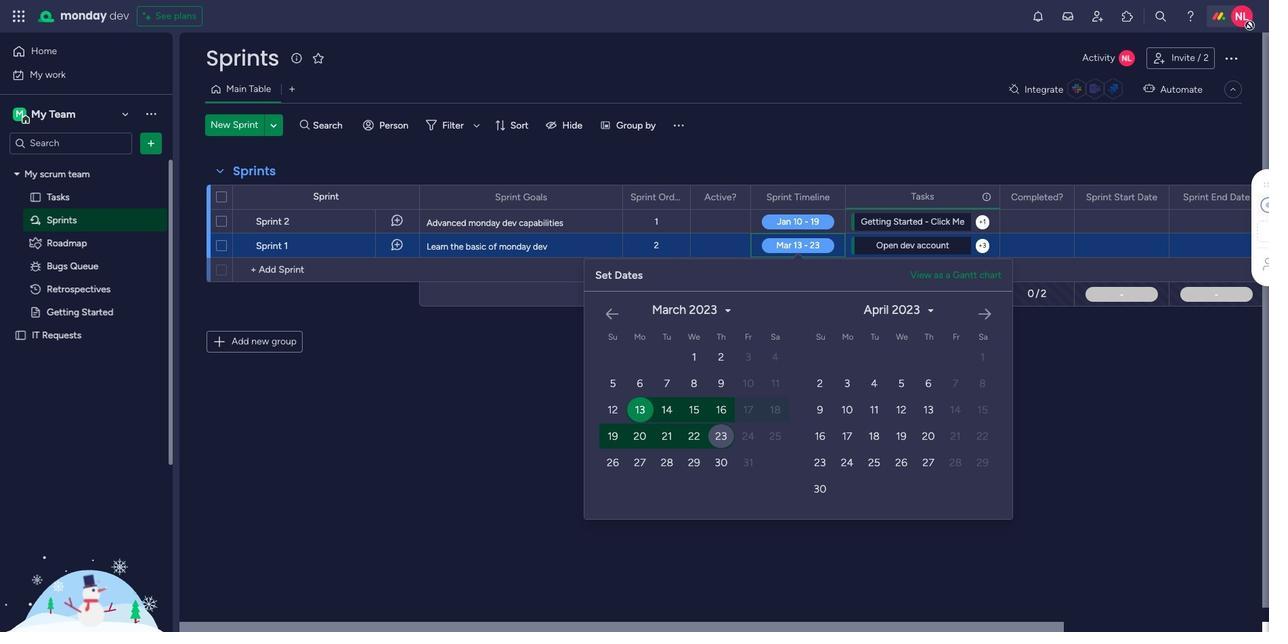 Task type: locate. For each thing, give the bounding box(es) containing it.
public board image
[[29, 191, 42, 204], [29, 306, 42, 319]]

0 vertical spatial public board image
[[29, 191, 42, 204]]

dapulse integrations image
[[1009, 84, 1020, 95]]

+ Add Sprint text field
[[240, 262, 413, 278]]

caret down image
[[726, 306, 731, 315]]

home image
[[12, 45, 26, 58]]

Search field
[[310, 116, 351, 135]]

1 horizontal spatial caret down image
[[928, 306, 934, 315]]

show board description image
[[289, 51, 305, 65]]

1 horizontal spatial options image
[[981, 185, 991, 208]]

list box
[[0, 160, 173, 530]]

options image
[[981, 185, 991, 208], [604, 186, 613, 209]]

select product image
[[12, 9, 26, 23]]

option
[[0, 162, 173, 165]]

1 vertical spatial caret down image
[[928, 306, 934, 315]]

angle down image
[[271, 120, 277, 130]]

region
[[585, 287, 1270, 520]]

v2 search image
[[300, 118, 310, 133]]

0 horizontal spatial caret down image
[[14, 169, 20, 179]]

autopilot image
[[1144, 80, 1155, 97]]

apps image
[[1121, 9, 1135, 23]]

0 vertical spatial caret down image
[[14, 169, 20, 179]]

None field
[[203, 44, 283, 72], [230, 163, 279, 180], [908, 189, 938, 204], [492, 190, 551, 205], [627, 190, 686, 205], [701, 190, 740, 205], [763, 190, 834, 205], [1008, 190, 1067, 205], [1083, 190, 1161, 205], [1180, 190, 1254, 205], [203, 44, 283, 72], [230, 163, 279, 180], [908, 189, 938, 204], [492, 190, 551, 205], [627, 190, 686, 205], [701, 190, 740, 205], [763, 190, 834, 205], [1008, 190, 1067, 205], [1083, 190, 1161, 205], [1180, 190, 1254, 205]]

arrow down image
[[469, 117, 485, 133]]

noah lott image
[[1232, 5, 1253, 27]]

inbox image
[[1062, 9, 1075, 23]]

caret down image
[[14, 169, 20, 179], [928, 306, 934, 315]]

help image
[[1184, 9, 1198, 23]]

notifications image
[[1032, 9, 1045, 23]]

options image
[[1224, 50, 1240, 66], [144, 137, 158, 150], [671, 186, 681, 209], [732, 186, 741, 209], [827, 186, 836, 209], [1056, 186, 1065, 209], [1150, 186, 1160, 209], [1245, 186, 1255, 209], [188, 205, 199, 237], [188, 229, 199, 262]]

1 vertical spatial public board image
[[29, 306, 42, 319]]

0 horizontal spatial options image
[[604, 186, 613, 209]]

lottie animation element
[[0, 496, 173, 633]]

my work image
[[12, 69, 24, 81]]



Task type: describe. For each thing, give the bounding box(es) containing it.
invite members image
[[1091, 9, 1105, 23]]

workspace image
[[13, 107, 26, 122]]

lottie animation image
[[0, 496, 173, 633]]

collapse board header image
[[1228, 84, 1239, 95]]

2 public board image from the top
[[29, 306, 42, 319]]

search everything image
[[1154, 9, 1168, 23]]

Search in workspace field
[[28, 136, 113, 151]]

menu image
[[672, 119, 686, 132]]

board activity image
[[1119, 50, 1135, 66]]

workspace selection element
[[13, 106, 78, 124]]

public board image
[[14, 329, 27, 342]]

add view image
[[290, 84, 295, 95]]

1 public board image from the top
[[29, 191, 42, 204]]

see plans image
[[143, 8, 155, 24]]

column information image
[[982, 191, 993, 202]]

add to favorites image
[[312, 51, 325, 65]]

workspace options image
[[144, 107, 158, 121]]



Task type: vqa. For each thing, say whether or not it's contained in the screenshot.
option
yes



